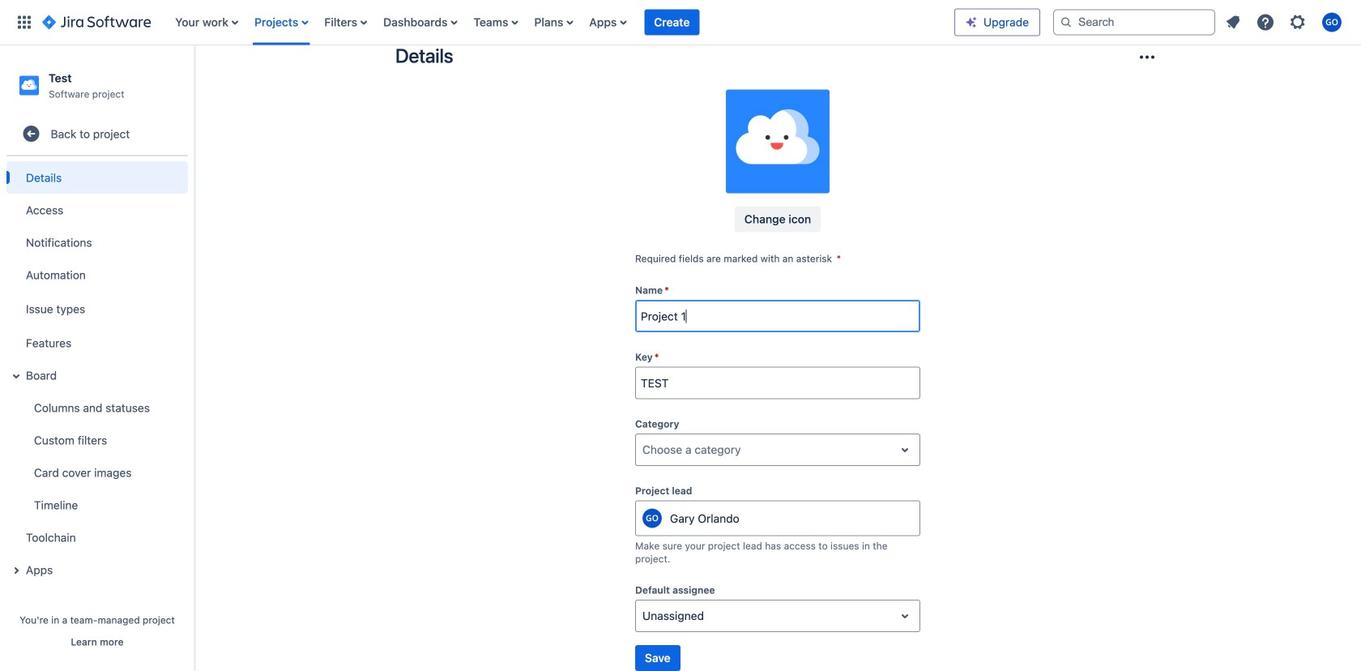 Task type: locate. For each thing, give the bounding box(es) containing it.
1 vertical spatial open image
[[896, 606, 915, 626]]

None text field
[[643, 442, 646, 458]]

group inside the sidebar element
[[3, 157, 188, 591]]

None field
[[636, 302, 920, 331], [636, 369, 920, 398], [636, 302, 920, 331], [636, 369, 920, 398]]

list
[[167, 0, 955, 45], [1219, 8, 1352, 37]]

group
[[3, 157, 188, 591]]

list item
[[645, 0, 700, 45]]

more image
[[1138, 47, 1158, 67]]

appswitcher icon image
[[15, 13, 34, 32]]

sidebar element
[[0, 45, 195, 671]]

1 horizontal spatial list
[[1219, 8, 1352, 37]]

1 expand image from the top
[[6, 367, 26, 386]]

jira software image
[[42, 13, 151, 32], [42, 13, 151, 32]]

2 expand image from the top
[[6, 561, 26, 581]]

banner
[[0, 0, 1362, 45]]

1 vertical spatial expand image
[[6, 561, 26, 581]]

open image
[[896, 440, 915, 460], [896, 606, 915, 626]]

1 open image from the top
[[896, 440, 915, 460]]

2 open image from the top
[[896, 606, 915, 626]]

0 vertical spatial open image
[[896, 440, 915, 460]]

main content
[[195, 0, 1362, 671]]

0 horizontal spatial list
[[167, 0, 955, 45]]

None search field
[[1054, 9, 1216, 35]]

None text field
[[643, 608, 646, 624]]

0 vertical spatial expand image
[[6, 367, 26, 386]]

search image
[[1060, 16, 1073, 29]]

expand image
[[6, 367, 26, 386], [6, 561, 26, 581]]



Task type: describe. For each thing, give the bounding box(es) containing it.
help image
[[1257, 13, 1276, 32]]

primary element
[[10, 0, 955, 45]]

project avatar image
[[726, 90, 830, 193]]

sidebar navigation image
[[177, 65, 212, 97]]

notifications image
[[1224, 13, 1244, 32]]

settings image
[[1289, 13, 1308, 32]]

Search field
[[1054, 9, 1216, 35]]

your profile and settings image
[[1323, 13, 1343, 32]]



Task type: vqa. For each thing, say whether or not it's contained in the screenshot.
Add reaction icon
no



